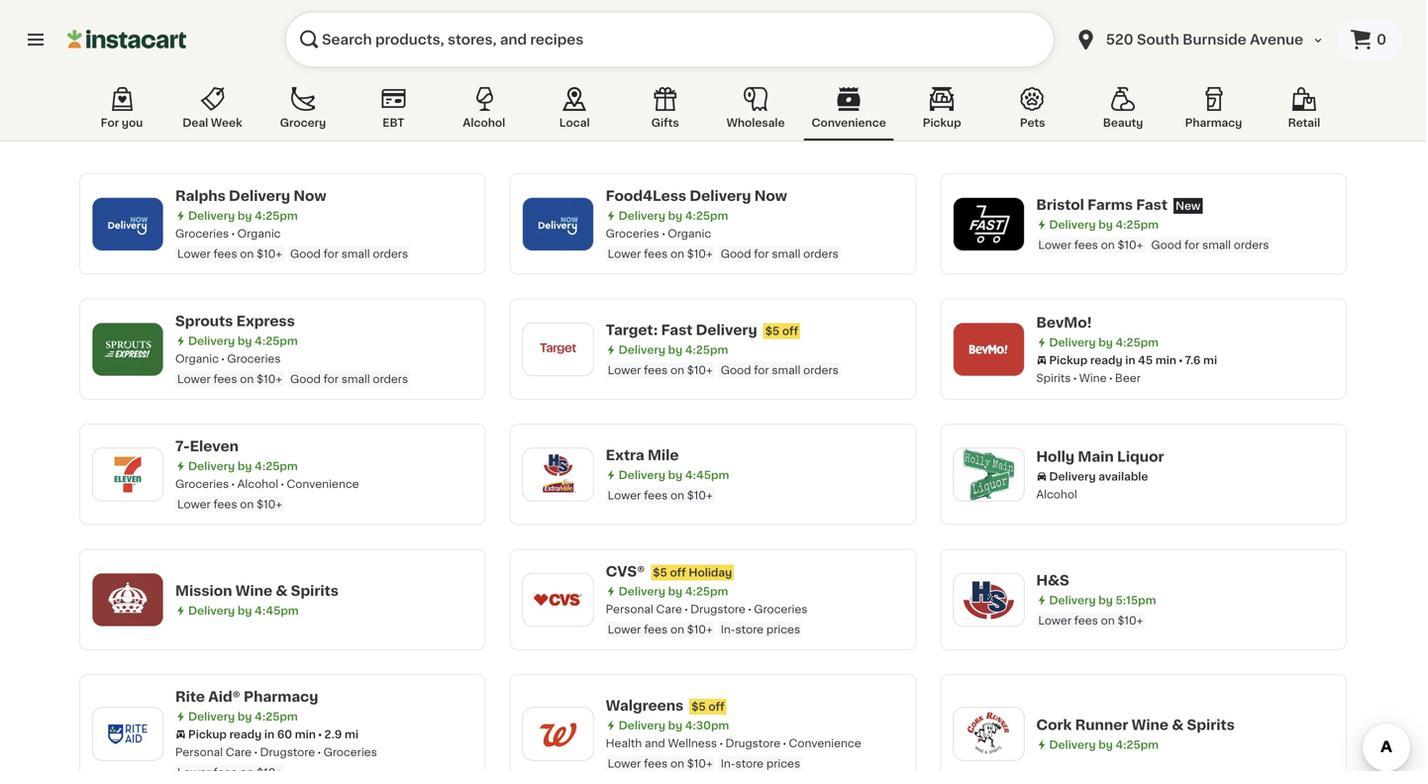 Task type: describe. For each thing, give the bounding box(es) containing it.
delivery for holly main liquor logo
[[1049, 471, 1096, 482]]

south
[[1137, 33, 1180, 47]]

fees inside groceries alcohol convenience lower fees on $10+
[[213, 499, 237, 510]]

45
[[1138, 355, 1153, 366]]

groceries inside organic groceries lower fees on $10+ good for small orders
[[227, 354, 281, 365]]

2 vertical spatial spirits
[[1187, 718, 1235, 732]]

1 vertical spatial pharmacy
[[244, 690, 318, 704]]

4:25pm for food4less delivery now
[[685, 210, 728, 221]]

bevmo! logo image
[[963, 324, 1015, 375]]

good for sprouts express
[[290, 374, 321, 385]]

available
[[1099, 471, 1149, 482]]

rite aid® pharmacy logo image
[[102, 708, 154, 760]]

delivery by 4:25pm for food4less delivery now
[[619, 210, 728, 221]]

5:15pm
[[1116, 595, 1156, 606]]

4:45pm for mile
[[685, 470, 729, 481]]

mile
[[648, 449, 679, 463]]

$5 for walgreens
[[692, 702, 706, 713]]

bristol farms fast logo image
[[963, 198, 1015, 250]]

grocery
[[280, 117, 326, 128]]

food4less delivery now logo image
[[533, 198, 584, 250]]

wine for mission
[[235, 584, 273, 598]]

walgreens
[[606, 699, 684, 713]]

4:25pm for ralphs delivery now
[[255, 210, 298, 221]]

delivery for h&s logo
[[1049, 595, 1096, 606]]

you
[[122, 117, 143, 128]]

by for bevmo!
[[1099, 337, 1113, 348]]

for you
[[101, 117, 143, 128]]

holly main liquor logo image
[[963, 449, 1015, 500]]

520 south burnside avenue button
[[1074, 12, 1325, 67]]

walgreens $5 off
[[606, 699, 725, 713]]

delivery by 4:25pm for ralphs delivery now
[[188, 210, 298, 221]]

ready for rite aid® pharmacy
[[229, 730, 262, 740]]

pets button
[[990, 83, 1075, 141]]

mi for bevmo!
[[1204, 355, 1217, 366]]

avenue
[[1250, 33, 1304, 47]]

lower down bristol
[[1038, 240, 1072, 251]]

fees inside health and wellness drugstore convenience lower fees on $10+ in-store prices
[[644, 759, 668, 770]]

fees down ralphs
[[213, 249, 237, 260]]

delivery by 4:25pm down cvs® $5 off holiday
[[619, 586, 728, 597]]

delivery by 4:25pm for sprouts express
[[188, 336, 298, 347]]

pickup for rite aid® pharmacy
[[188, 730, 227, 740]]

fees down farms
[[1075, 240, 1098, 251]]

week
[[211, 117, 242, 128]]

delivery for the cork runner wine & spirits logo
[[1049, 740, 1096, 751]]

on down mile
[[671, 490, 684, 501]]

ralphs delivery now
[[175, 189, 326, 203]]

alcohol button
[[442, 83, 527, 141]]

delivery by 4:45pm for wine
[[188, 605, 299, 616]]

ralphs delivery now logo image
[[102, 198, 154, 250]]

for for food4less delivery now
[[754, 249, 769, 260]]

0 horizontal spatial spirits
[[291, 584, 339, 598]]

main
[[1078, 450, 1114, 464]]

sprouts
[[175, 315, 233, 328]]

$10+ down bristol farms fast new
[[1118, 240, 1143, 251]]

store inside personal care drugstore groceries lower fees on $10+ in-store prices
[[736, 625, 764, 635]]

wholesale
[[727, 117, 785, 128]]

h&s logo image
[[963, 574, 1015, 626]]

lower down ralphs
[[177, 249, 211, 260]]

delivery for extra mile logo
[[619, 470, 666, 481]]

cvs® logo image
[[533, 574, 584, 626]]

pickup inside button
[[923, 117, 961, 128]]

extra mile logo image
[[533, 449, 584, 500]]

good down new
[[1151, 240, 1182, 251]]

pickup ready in 45 min
[[1049, 355, 1177, 366]]

for for sprouts express
[[324, 374, 339, 385]]

on inside personal care drugstore groceries lower fees on $10+ in-store prices
[[671, 625, 684, 635]]

4:25pm for cork runner wine & spirits
[[1116, 740, 1159, 751]]

pharmacy inside button
[[1185, 117, 1242, 128]]

delivery for target: fast delivery logo
[[619, 345, 666, 356]]

on down ralphs delivery now
[[240, 249, 254, 260]]

orders for food4less delivery now
[[803, 249, 839, 260]]

grocery button
[[260, 83, 346, 141]]

holiday
[[689, 568, 732, 578]]

food4less
[[606, 189, 687, 203]]

delivery by 4:25pm for rite aid® pharmacy
[[188, 712, 298, 723]]

personal care drugstore groceries lower fees on $10+ in-store prices
[[606, 604, 808, 635]]

lower fees on $10+ for extra mile
[[608, 490, 713, 501]]

small for ralphs delivery now
[[341, 249, 370, 260]]

eleven
[[190, 440, 239, 454]]

by for extra mile
[[668, 470, 683, 481]]

for you button
[[79, 83, 164, 141]]

rite
[[175, 690, 205, 704]]

in- inside health and wellness drugstore convenience lower fees on $10+ in-store prices
[[721, 759, 736, 770]]

mission wine & spirits logo image
[[102, 574, 154, 626]]

convenience inside health and wellness drugstore convenience lower fees on $10+ in-store prices
[[789, 738, 861, 749]]

on inside health and wellness drugstore convenience lower fees on $10+ in-store prices
[[671, 759, 684, 770]]

retail
[[1288, 117, 1321, 128]]

4:30pm
[[685, 721, 729, 732]]

food4less delivery now
[[606, 189, 787, 203]]

cvs®
[[606, 565, 645, 579]]

deal
[[183, 117, 208, 128]]

delivery for 'food4less delivery now logo'
[[619, 210, 666, 221]]

now for food4less delivery now
[[755, 189, 787, 203]]

lower inside health and wellness drugstore convenience lower fees on $10+ in-store prices
[[608, 759, 641, 770]]

$5 inside the target: fast delivery $5 off
[[765, 326, 780, 337]]

extra
[[606, 449, 645, 463]]

organic groceries lower fees on $10+ good for small orders
[[175, 354, 408, 385]]

deal week
[[183, 117, 242, 128]]

holly
[[1036, 450, 1075, 464]]

fees inside organic groceries lower fees on $10+ good for small orders
[[213, 374, 237, 385]]

lower down h&s
[[1038, 616, 1072, 627]]

lower inside organic groceries lower fees on $10+ good for small orders
[[177, 374, 211, 385]]

60
[[277, 730, 292, 740]]

wellness
[[668, 738, 717, 749]]

in- inside personal care drugstore groceries lower fees on $10+ in-store prices
[[721, 625, 736, 635]]

by down cvs® $5 off holiday
[[668, 586, 683, 597]]

organic for food4less
[[668, 228, 711, 239]]

by for food4less delivery now
[[668, 210, 683, 221]]

drugstore inside health and wellness drugstore convenience lower fees on $10+ in-store prices
[[726, 738, 781, 749]]

delivery for mission wine & spirits logo
[[188, 605, 235, 616]]

cvs® $5 off holiday
[[606, 565, 732, 579]]

delivery right target:
[[696, 323, 757, 337]]

lower inside personal care drugstore groceries lower fees on $10+ in-store prices
[[608, 625, 641, 635]]

retail button
[[1262, 83, 1347, 141]]

by for 7-eleven
[[238, 461, 252, 472]]

convenience inside groceries alcohol convenience lower fees on $10+
[[287, 479, 359, 490]]

$10+ down "5:15pm"
[[1118, 616, 1143, 627]]

target:
[[606, 323, 658, 337]]

7-eleven
[[175, 440, 239, 454]]

520 south burnside avenue
[[1106, 33, 1304, 47]]

fees down mile
[[644, 490, 668, 501]]

pickup ready in 60 min
[[188, 730, 316, 740]]

by down the walgreens $5 off on the bottom of page
[[668, 721, 683, 732]]

target: fast delivery logo image
[[533, 324, 584, 375]]

pets
[[1020, 117, 1045, 128]]

in for bevmo!
[[1126, 355, 1136, 366]]

gifts button
[[623, 83, 708, 141]]

runner
[[1075, 718, 1129, 732]]

organic for ralphs
[[237, 228, 281, 239]]

by down the target: fast delivery $5 off at top
[[668, 345, 683, 356]]

sprouts express
[[175, 315, 295, 328]]

delivery for walgreens logo
[[619, 721, 666, 732]]

small for food4less delivery now
[[772, 249, 801, 260]]

Search field
[[285, 12, 1055, 67]]

convenience inside button
[[812, 117, 886, 128]]

fees down target:
[[644, 365, 668, 376]]

cork
[[1036, 718, 1072, 732]]

care for personal care drugstore groceries lower fees on $10+ in-store prices
[[656, 604, 682, 615]]

beauty button
[[1081, 83, 1166, 141]]

good for food4less delivery now
[[721, 249, 751, 260]]

7.6
[[1185, 355, 1201, 366]]

$10+ inside health and wellness drugstore convenience lower fees on $10+ in-store prices
[[687, 759, 713, 770]]

in for rite aid® pharmacy
[[264, 730, 275, 740]]

delivery by 4:30pm
[[619, 721, 729, 732]]

4:25pm down bristol farms fast new
[[1116, 219, 1159, 230]]

orders for sprouts express
[[373, 374, 408, 385]]

bevmo!
[[1036, 316, 1092, 330]]

lower down target:
[[608, 365, 641, 376]]

$10+ inside groceries alcohol convenience lower fees on $10+
[[257, 499, 282, 510]]

bristol
[[1036, 198, 1085, 212]]

$10+ down ralphs delivery now
[[257, 249, 282, 260]]

on down the target: fast delivery $5 off at top
[[671, 365, 684, 376]]

on inside groceries alcohol convenience lower fees on $10+
[[240, 499, 254, 510]]

express
[[236, 315, 295, 328]]

on down food4less delivery now
[[671, 249, 684, 260]]

fees down food4less
[[644, 249, 668, 260]]

by for rite aid® pharmacy
[[238, 712, 252, 723]]

cork runner wine & spirits
[[1036, 718, 1235, 732]]

delivery by 4:25pm for cork runner wine & spirits
[[1049, 740, 1159, 751]]

drugstore for personal care drugstore groceries
[[260, 747, 315, 758]]

small for sprouts express
[[341, 374, 370, 385]]

bristol farms fast new
[[1036, 198, 1201, 212]]



Task type: locate. For each thing, give the bounding box(es) containing it.
by up pickup ready in 60 min
[[238, 712, 252, 723]]

organic down food4less delivery now
[[668, 228, 711, 239]]

pickup up the spirits wine beer on the top right of page
[[1049, 355, 1088, 366]]

fees down delivery by 5:15pm
[[1075, 616, 1098, 627]]

1 vertical spatial in
[[264, 730, 275, 740]]

pickup
[[923, 117, 961, 128], [1049, 355, 1088, 366], [188, 730, 227, 740]]

7-eleven logo image
[[102, 449, 154, 500]]

by down food4less delivery now
[[668, 210, 683, 221]]

4:25pm for sprouts express
[[255, 336, 298, 347]]

by for mission wine & spirits
[[238, 605, 252, 616]]

groceries organic lower fees on $10+ good for small orders
[[175, 228, 408, 260], [606, 228, 839, 260]]

wine right the runner
[[1132, 718, 1169, 732]]

$10+ down food4less delivery now
[[687, 249, 713, 260]]

delivery by 4:25pm
[[188, 210, 298, 221], [619, 210, 728, 221], [1049, 219, 1159, 230], [188, 336, 298, 347], [1049, 337, 1159, 348], [619, 345, 728, 356], [188, 461, 298, 472], [619, 586, 728, 597], [188, 712, 298, 723], [1049, 740, 1159, 751]]

1 horizontal spatial alcohol
[[463, 117, 505, 128]]

delivery by 4:45pm for mile
[[619, 470, 729, 481]]

lower fees on $10+ for h&s
[[1038, 616, 1143, 627]]

mi
[[1204, 355, 1217, 366], [345, 730, 359, 740]]

on down delivery by 5:15pm
[[1101, 616, 1115, 627]]

lower inside groceries alcohol convenience lower fees on $10+
[[177, 499, 211, 510]]

$5 inside cvs® $5 off holiday
[[653, 568, 667, 578]]

wine for spirits
[[1080, 373, 1107, 384]]

store
[[736, 625, 764, 635], [736, 759, 764, 770]]

drugstore
[[691, 604, 746, 615], [726, 738, 781, 749], [260, 747, 315, 758]]

delivery by 4:25pm down the runner
[[1049, 740, 1159, 751]]

local
[[559, 117, 590, 128]]

0 horizontal spatial min
[[295, 730, 316, 740]]

0 horizontal spatial &
[[276, 584, 288, 598]]

1 horizontal spatial personal
[[606, 604, 653, 615]]

sprouts express logo image
[[102, 324, 154, 375]]

0 vertical spatial &
[[276, 584, 288, 598]]

lower fees on $10+ good for small orders for delivery
[[608, 365, 839, 376]]

4:45pm for wine
[[255, 605, 299, 616]]

$10+ down wellness
[[687, 759, 713, 770]]

2 vertical spatial convenience
[[789, 738, 861, 749]]

on
[[1101, 240, 1115, 251], [240, 249, 254, 260], [671, 249, 684, 260], [671, 365, 684, 376], [240, 374, 254, 385], [671, 490, 684, 501], [240, 499, 254, 510], [1101, 616, 1115, 627], [671, 625, 684, 635], [671, 759, 684, 770]]

0 vertical spatial convenience
[[812, 117, 886, 128]]

1 horizontal spatial now
[[755, 189, 787, 203]]

1 in- from the top
[[721, 625, 736, 635]]

1 vertical spatial convenience
[[287, 479, 359, 490]]

2.9 mi
[[324, 730, 359, 740]]

personal care drugstore groceries
[[175, 747, 377, 758]]

delivery down target:
[[619, 345, 666, 356]]

7-
[[175, 440, 190, 454]]

delivery by 4:45pm down mile
[[619, 470, 729, 481]]

off
[[782, 326, 799, 337], [670, 568, 686, 578], [709, 702, 725, 713]]

deal week button
[[170, 83, 255, 141]]

on down sprouts express
[[240, 374, 254, 385]]

on inside organic groceries lower fees on $10+ good for small orders
[[240, 374, 254, 385]]

0 vertical spatial off
[[782, 326, 799, 337]]

0 vertical spatial pharmacy
[[1185, 117, 1242, 128]]

h&s
[[1036, 574, 1070, 588]]

delivery for 7-eleven logo
[[188, 461, 235, 472]]

off inside the target: fast delivery $5 off
[[782, 326, 799, 337]]

delivery by 4:25pm down eleven
[[188, 461, 298, 472]]

$5 for cvs®
[[653, 568, 667, 578]]

0 vertical spatial prices
[[767, 625, 801, 635]]

small
[[1203, 240, 1231, 251], [341, 249, 370, 260], [772, 249, 801, 260], [772, 365, 801, 376], [341, 374, 370, 385]]

alcohol down holly
[[1036, 489, 1078, 500]]

1 horizontal spatial fast
[[1136, 198, 1168, 212]]

drugstore down '60'
[[260, 747, 315, 758]]

min right 45
[[1156, 355, 1177, 366]]

alcohol left local
[[463, 117, 505, 128]]

delivery by 5:15pm
[[1049, 595, 1156, 606]]

delivery down extra mile
[[619, 470, 666, 481]]

4:25pm down ralphs delivery now
[[255, 210, 298, 221]]

4:45pm
[[685, 470, 729, 481], [255, 605, 299, 616]]

delivery for ralphs delivery now logo
[[188, 210, 235, 221]]

2 vertical spatial wine
[[1132, 718, 1169, 732]]

orders inside organic groceries lower fees on $10+ good for small orders
[[373, 374, 408, 385]]

4:25pm down "express"
[[255, 336, 298, 347]]

2 horizontal spatial off
[[782, 326, 799, 337]]

ready up personal care drugstore groceries at the left of page
[[229, 730, 262, 740]]

mission wine & spirits
[[175, 584, 339, 598]]

personal inside personal care drugstore groceries lower fees on $10+ in-store prices
[[606, 604, 653, 615]]

lower down 7-
[[177, 499, 211, 510]]

personal down pickup ready in 60 min
[[175, 747, 223, 758]]

$10+
[[1118, 240, 1143, 251], [257, 249, 282, 260], [687, 249, 713, 260], [687, 365, 713, 376], [257, 374, 282, 385], [687, 490, 713, 501], [257, 499, 282, 510], [1118, 616, 1143, 627], [687, 625, 713, 635], [687, 759, 713, 770]]

good down the target: fast delivery $5 off at top
[[721, 365, 751, 376]]

lower down food4less
[[608, 249, 641, 260]]

$10+ up mission wine & spirits
[[257, 499, 282, 510]]

pharmacy up '60'
[[244, 690, 318, 704]]

now for ralphs delivery now
[[294, 189, 326, 203]]

1 vertical spatial $5
[[653, 568, 667, 578]]

$10+ down "express"
[[257, 374, 282, 385]]

delivery down cork
[[1049, 740, 1096, 751]]

delivery right food4less
[[690, 189, 751, 203]]

1 horizontal spatial min
[[1156, 355, 1177, 366]]

walgreens logo image
[[533, 708, 584, 760]]

1 vertical spatial in-
[[721, 759, 736, 770]]

off for cvs®
[[670, 568, 686, 578]]

for for ralphs delivery now
[[324, 249, 339, 260]]

1 now from the left
[[294, 189, 326, 203]]

1 vertical spatial off
[[670, 568, 686, 578]]

0 horizontal spatial lower fees on $10+
[[608, 490, 713, 501]]

1 horizontal spatial 4:45pm
[[685, 470, 729, 481]]

personal
[[606, 604, 653, 615], [175, 747, 223, 758]]

burnside
[[1183, 33, 1247, 47]]

delivery by 4:25pm down ralphs delivery now
[[188, 210, 298, 221]]

1 horizontal spatial &
[[1172, 718, 1184, 732]]

1 horizontal spatial wine
[[1080, 373, 1107, 384]]

0 vertical spatial care
[[656, 604, 682, 615]]

drugstore for personal care drugstore groceries lower fees on $10+ in-store prices
[[691, 604, 746, 615]]

0 vertical spatial min
[[1156, 355, 1177, 366]]

ebt
[[383, 117, 405, 128]]

lower down health
[[608, 759, 641, 770]]

beer
[[1115, 373, 1141, 384]]

pickup down aid®
[[188, 730, 227, 740]]

wine down pickup ready in 45 min
[[1080, 373, 1107, 384]]

$10+ up holiday on the bottom of page
[[687, 490, 713, 501]]

1 horizontal spatial in
[[1126, 355, 1136, 366]]

0 vertical spatial in
[[1126, 355, 1136, 366]]

groceries inside groceries alcohol convenience lower fees on $10+
[[175, 479, 229, 490]]

1 vertical spatial store
[[736, 759, 764, 770]]

good for ralphs delivery now
[[290, 249, 321, 260]]

0 vertical spatial lower fees on $10+ good for small orders
[[1038, 240, 1269, 251]]

fees
[[1075, 240, 1098, 251], [213, 249, 237, 260], [644, 249, 668, 260], [644, 365, 668, 376], [213, 374, 237, 385], [644, 490, 668, 501], [213, 499, 237, 510], [1075, 616, 1098, 627], [644, 625, 668, 635], [644, 759, 668, 770]]

aid®
[[208, 690, 240, 704]]

4:25pm down holiday on the bottom of page
[[685, 586, 728, 597]]

cork runner wine & spirits logo image
[[963, 708, 1015, 760]]

health
[[606, 738, 642, 749]]

4:25pm
[[255, 210, 298, 221], [685, 210, 728, 221], [1116, 219, 1159, 230], [255, 336, 298, 347], [1116, 337, 1159, 348], [685, 345, 728, 356], [255, 461, 298, 472], [685, 586, 728, 597], [255, 712, 298, 723], [1116, 740, 1159, 751]]

4:25pm up groceries alcohol convenience lower fees on $10+
[[255, 461, 298, 472]]

1 horizontal spatial delivery by 4:45pm
[[619, 470, 729, 481]]

& right mission
[[276, 584, 288, 598]]

groceries inside personal care drugstore groceries lower fees on $10+ in-store prices
[[754, 604, 808, 615]]

delivery
[[229, 189, 290, 203], [690, 189, 751, 203], [188, 210, 235, 221], [619, 210, 666, 221], [1049, 219, 1096, 230], [696, 323, 757, 337], [188, 336, 235, 347], [1049, 337, 1096, 348], [619, 345, 666, 356], [188, 461, 235, 472], [619, 470, 666, 481], [1049, 471, 1096, 482], [619, 586, 666, 597], [1049, 595, 1096, 606], [188, 605, 235, 616], [188, 712, 235, 723], [619, 721, 666, 732], [1049, 740, 1096, 751]]

2 horizontal spatial organic
[[668, 228, 711, 239]]

$5
[[765, 326, 780, 337], [653, 568, 667, 578], [692, 702, 706, 713]]

min for rite aid® pharmacy
[[295, 730, 316, 740]]

delivery by 4:45pm
[[619, 470, 729, 481], [188, 605, 299, 616]]

delivery down holly
[[1049, 471, 1096, 482]]

1 horizontal spatial lower fees on $10+
[[1038, 616, 1143, 627]]

fees inside personal care drugstore groceries lower fees on $10+ in-store prices
[[644, 625, 668, 635]]

delivery available
[[1049, 471, 1149, 482]]

by down farms
[[1099, 219, 1113, 230]]

in
[[1126, 355, 1136, 366], [264, 730, 275, 740]]

0 horizontal spatial fast
[[661, 323, 693, 337]]

by for sprouts express
[[238, 336, 252, 347]]

pharmacy button
[[1171, 83, 1257, 141]]

1 horizontal spatial pharmacy
[[1185, 117, 1242, 128]]

holly main liquor
[[1036, 450, 1164, 464]]

2 horizontal spatial alcohol
[[1036, 489, 1078, 500]]

by
[[238, 210, 252, 221], [668, 210, 683, 221], [1099, 219, 1113, 230], [238, 336, 252, 347], [1099, 337, 1113, 348], [668, 345, 683, 356], [238, 461, 252, 472], [668, 470, 683, 481], [668, 586, 683, 597], [1099, 595, 1113, 606], [238, 605, 252, 616], [238, 712, 252, 723], [668, 721, 683, 732], [1099, 740, 1113, 751]]

$10+ down the target: fast delivery $5 off at top
[[687, 365, 713, 376]]

520
[[1106, 33, 1134, 47]]

alcohol inside groceries alcohol convenience lower fees on $10+
[[237, 479, 278, 490]]

convenience button
[[804, 83, 894, 141]]

good
[[1151, 240, 1182, 251], [290, 249, 321, 260], [721, 249, 751, 260], [721, 365, 751, 376], [290, 374, 321, 385]]

None search field
[[285, 12, 1055, 67]]

in- down the '4:30pm'
[[721, 759, 736, 770]]

0 horizontal spatial mi
[[345, 730, 359, 740]]

wholesale button
[[713, 83, 798, 141]]

0 horizontal spatial pharmacy
[[244, 690, 318, 704]]

fees down eleven
[[213, 499, 237, 510]]

520 south burnside avenue button
[[1063, 12, 1337, 67]]

alcohol down eleven
[[237, 479, 278, 490]]

lower fees on $10+ good for small orders down the target: fast delivery $5 off at top
[[608, 365, 839, 376]]

2 prices from the top
[[767, 759, 801, 770]]

fees down cvs® $5 off holiday
[[644, 625, 668, 635]]

2 horizontal spatial $5
[[765, 326, 780, 337]]

spirits wine beer
[[1036, 373, 1141, 384]]

in left 45
[[1126, 355, 1136, 366]]

0 vertical spatial mi
[[1204, 355, 1217, 366]]

groceries organic lower fees on $10+ good for small orders for ralphs delivery now
[[175, 228, 408, 260]]

lower fees on $10+ good for small orders
[[1038, 240, 1269, 251], [608, 365, 839, 376]]

7.6 mi
[[1185, 355, 1217, 366]]

drugstore down holiday on the bottom of page
[[691, 604, 746, 615]]

lower down extra
[[608, 490, 641, 501]]

0 vertical spatial lower fees on $10+
[[608, 490, 713, 501]]

1 vertical spatial wine
[[235, 584, 273, 598]]

0 vertical spatial in-
[[721, 625, 736, 635]]

0 vertical spatial spirits
[[1036, 373, 1071, 384]]

4:25pm up 45
[[1116, 337, 1159, 348]]

drugstore inside personal care drugstore groceries lower fees on $10+ in-store prices
[[691, 604, 746, 615]]

1 vertical spatial care
[[226, 747, 252, 758]]

2 store from the top
[[736, 759, 764, 770]]

groceries alcohol convenience lower fees on $10+
[[175, 479, 359, 510]]

1 vertical spatial 4:45pm
[[255, 605, 299, 616]]

lower down cvs®
[[608, 625, 641, 635]]

2 groceries organic lower fees on $10+ good for small orders from the left
[[606, 228, 839, 260]]

delivery down cvs®
[[619, 586, 666, 597]]

delivery by 4:25pm down the target: fast delivery $5 off at top
[[619, 345, 728, 356]]

by left "5:15pm"
[[1099, 595, 1113, 606]]

0 horizontal spatial off
[[670, 568, 686, 578]]

4:25pm for rite aid® pharmacy
[[255, 712, 298, 723]]

0 vertical spatial ready
[[1091, 355, 1123, 366]]

4:25pm down the target: fast delivery $5 off at top
[[685, 345, 728, 356]]

2 now from the left
[[755, 189, 787, 203]]

0 horizontal spatial ready
[[229, 730, 262, 740]]

1 vertical spatial delivery by 4:45pm
[[188, 605, 299, 616]]

instacart image
[[67, 28, 186, 52]]

1 vertical spatial pickup
[[1049, 355, 1088, 366]]

2 horizontal spatial wine
[[1132, 718, 1169, 732]]

0
[[1377, 33, 1387, 47]]

mi right 2.9
[[345, 730, 359, 740]]

delivery down mission
[[188, 605, 235, 616]]

0 vertical spatial fast
[[1136, 198, 1168, 212]]

now down grocery
[[294, 189, 326, 203]]

delivery for bevmo! logo on the top of the page
[[1049, 337, 1096, 348]]

2 in- from the top
[[721, 759, 736, 770]]

fast right target:
[[661, 323, 693, 337]]

health and wellness drugstore convenience lower fees on $10+ in-store prices
[[606, 738, 861, 770]]

0 horizontal spatial care
[[226, 747, 252, 758]]

for
[[101, 117, 119, 128]]

0 horizontal spatial wine
[[235, 584, 273, 598]]

personal down cvs®
[[606, 604, 653, 615]]

ralphs
[[175, 189, 226, 203]]

and
[[645, 738, 665, 749]]

0 vertical spatial personal
[[606, 604, 653, 615]]

delivery for sprouts express logo
[[188, 336, 235, 347]]

groceries
[[175, 228, 229, 239], [606, 228, 660, 239], [227, 354, 281, 365], [175, 479, 229, 490], [754, 604, 808, 615], [323, 747, 377, 758]]

for inside organic groceries lower fees on $10+ good for small orders
[[324, 374, 339, 385]]

good inside organic groceries lower fees on $10+ good for small orders
[[290, 374, 321, 385]]

delivery by 4:25pm up pickup ready in 60 min
[[188, 712, 298, 723]]

organic
[[237, 228, 281, 239], [668, 228, 711, 239], [175, 354, 219, 365]]

store inside health and wellness drugstore convenience lower fees on $10+ in-store prices
[[736, 759, 764, 770]]

off inside cvs® $5 off holiday
[[670, 568, 686, 578]]

0 horizontal spatial alcohol
[[237, 479, 278, 490]]

1 horizontal spatial organic
[[237, 228, 281, 239]]

on down cvs® $5 off holiday
[[671, 625, 684, 635]]

by down mile
[[668, 470, 683, 481]]

1 vertical spatial prices
[[767, 759, 801, 770]]

0 horizontal spatial in
[[264, 730, 275, 740]]

0 vertical spatial pickup
[[923, 117, 961, 128]]

pickup button
[[900, 83, 985, 141]]

1 horizontal spatial $5
[[692, 702, 706, 713]]

by for ralphs delivery now
[[238, 210, 252, 221]]

local button
[[532, 83, 617, 141]]

0 vertical spatial delivery by 4:45pm
[[619, 470, 729, 481]]

on down farms
[[1101, 240, 1115, 251]]

0 vertical spatial store
[[736, 625, 764, 635]]

4:45pm down mission wine & spirits
[[255, 605, 299, 616]]

wine right mission
[[235, 584, 273, 598]]

liquor
[[1117, 450, 1164, 464]]

pharmacy down burnside at the top of page
[[1185, 117, 1242, 128]]

&
[[276, 584, 288, 598], [1172, 718, 1184, 732]]

ready for bevmo!
[[1091, 355, 1123, 366]]

pickup for bevmo!
[[1049, 355, 1088, 366]]

1 store from the top
[[736, 625, 764, 635]]

groceries organic lower fees on $10+ good for small orders down ralphs delivery now
[[175, 228, 408, 260]]

0 horizontal spatial $5
[[653, 568, 667, 578]]

1 vertical spatial personal
[[175, 747, 223, 758]]

delivery for rite aid® pharmacy logo
[[188, 712, 235, 723]]

by up pickup ready in 45 min
[[1099, 337, 1113, 348]]

ebt button
[[351, 83, 436, 141]]

organic inside organic groceries lower fees on $10+ good for small orders
[[175, 354, 219, 365]]

1 vertical spatial fast
[[661, 323, 693, 337]]

gifts
[[651, 117, 679, 128]]

care inside personal care drugstore groceries lower fees on $10+ in-store prices
[[656, 604, 682, 615]]

1 vertical spatial lower fees on $10+
[[1038, 616, 1143, 627]]

2.9
[[324, 730, 342, 740]]

off inside the walgreens $5 off
[[709, 702, 725, 713]]

in- down holiday on the bottom of page
[[721, 625, 736, 635]]

new
[[1176, 201, 1201, 211]]

mission
[[175, 584, 232, 598]]

organic down ralphs delivery now
[[237, 228, 281, 239]]

now
[[294, 189, 326, 203], [755, 189, 787, 203]]

0 horizontal spatial organic
[[175, 354, 219, 365]]

min
[[1156, 355, 1177, 366], [295, 730, 316, 740]]

4:25pm for 7-eleven
[[255, 461, 298, 472]]

2 horizontal spatial pickup
[[1049, 355, 1088, 366]]

1 prices from the top
[[767, 625, 801, 635]]

on down wellness
[[671, 759, 684, 770]]

1 horizontal spatial pickup
[[923, 117, 961, 128]]

delivery down food4less
[[619, 210, 666, 221]]

2 vertical spatial $5
[[692, 702, 706, 713]]

1 vertical spatial lower fees on $10+ good for small orders
[[608, 365, 839, 376]]

$10+ inside personal care drugstore groceries lower fees on $10+ in-store prices
[[687, 625, 713, 635]]

delivery by 4:25pm for 7-eleven
[[188, 461, 298, 472]]

0 button
[[1337, 20, 1403, 59]]

0 horizontal spatial now
[[294, 189, 326, 203]]

target: fast delivery $5 off
[[606, 323, 799, 337]]

0 vertical spatial 4:45pm
[[685, 470, 729, 481]]

extra mile
[[606, 449, 679, 463]]

4:25pm down food4less delivery now
[[685, 210, 728, 221]]

prices inside health and wellness drugstore convenience lower fees on $10+ in-store prices
[[767, 759, 801, 770]]

by for cork runner wine & spirits
[[1099, 740, 1113, 751]]

delivery down h&s
[[1049, 595, 1096, 606]]

4:25pm for bevmo!
[[1116, 337, 1159, 348]]

small inside organic groceries lower fees on $10+ good for small orders
[[341, 374, 370, 385]]

delivery by 4:25pm for bevmo!
[[1049, 337, 1159, 348]]

1 vertical spatial ready
[[229, 730, 262, 740]]

0 horizontal spatial pickup
[[188, 730, 227, 740]]

on up mission wine & spirits
[[240, 499, 254, 510]]

delivery by 4:25pm down farms
[[1049, 219, 1159, 230]]

0 horizontal spatial delivery by 4:45pm
[[188, 605, 299, 616]]

lower fees on $10+ good for small orders for fast
[[1038, 240, 1269, 251]]

beauty
[[1103, 117, 1143, 128]]

by for h&s
[[1099, 595, 1113, 606]]

2 horizontal spatial spirits
[[1187, 718, 1235, 732]]

$10+ inside organic groceries lower fees on $10+ good for small orders
[[257, 374, 282, 385]]

lower down sprouts on the left of the page
[[177, 374, 211, 385]]

1 vertical spatial &
[[1172, 718, 1184, 732]]

prices
[[767, 625, 801, 635], [767, 759, 801, 770]]

shop categories tab list
[[79, 83, 1347, 141]]

care
[[656, 604, 682, 615], [226, 747, 252, 758]]

1 vertical spatial min
[[295, 730, 316, 740]]

prices inside personal care drugstore groceries lower fees on $10+ in-store prices
[[767, 625, 801, 635]]

mi for rite aid® pharmacy
[[345, 730, 359, 740]]

delivery by 4:45pm down mission wine & spirits
[[188, 605, 299, 616]]

0 vertical spatial $5
[[765, 326, 780, 337]]

delivery by 4:25pm up pickup ready in 45 min
[[1049, 337, 1159, 348]]

lower fees on $10+ down delivery by 5:15pm
[[1038, 616, 1143, 627]]

delivery down eleven
[[188, 461, 235, 472]]

1 horizontal spatial spirits
[[1036, 373, 1071, 384]]

2 vertical spatial off
[[709, 702, 725, 713]]

1 horizontal spatial mi
[[1204, 355, 1217, 366]]

lower fees on $10+ down mile
[[608, 490, 713, 501]]

$5 inside the walgreens $5 off
[[692, 702, 706, 713]]

1 vertical spatial mi
[[345, 730, 359, 740]]

delivery for cvs® logo
[[619, 586, 666, 597]]

0 vertical spatial wine
[[1080, 373, 1107, 384]]

0 horizontal spatial groceries organic lower fees on $10+ good for small orders
[[175, 228, 408, 260]]

0 horizontal spatial lower fees on $10+ good for small orders
[[608, 365, 839, 376]]

1 horizontal spatial care
[[656, 604, 682, 615]]

farms
[[1088, 198, 1133, 212]]

alcohol inside button
[[463, 117, 505, 128]]

by down the runner
[[1099, 740, 1113, 751]]

2 vertical spatial pickup
[[188, 730, 227, 740]]

1 vertical spatial spirits
[[291, 584, 339, 598]]

personal for personal care drugstore groceries
[[175, 747, 223, 758]]

0 horizontal spatial personal
[[175, 747, 223, 758]]

1 horizontal spatial ready
[[1091, 355, 1123, 366]]

by down ralphs delivery now
[[238, 210, 252, 221]]

delivery right ralphs
[[229, 189, 290, 203]]

1 horizontal spatial lower fees on $10+ good for small orders
[[1038, 240, 1269, 251]]

1 groceries organic lower fees on $10+ good for small orders from the left
[[175, 228, 408, 260]]

orders for ralphs delivery now
[[373, 249, 408, 260]]

off for walgreens
[[709, 702, 725, 713]]

care for personal care drugstore groceries
[[226, 747, 252, 758]]

by down sprouts express
[[238, 336, 252, 347]]

spirits
[[1036, 373, 1071, 384], [291, 584, 339, 598], [1187, 718, 1235, 732]]

groceries organic lower fees on $10+ good for small orders for food4less delivery now
[[606, 228, 839, 260]]

personal for personal care drugstore groceries lower fees on $10+ in-store prices
[[606, 604, 653, 615]]

rite aid® pharmacy
[[175, 690, 318, 704]]

1 horizontal spatial off
[[709, 702, 725, 713]]

min for bevmo!
[[1156, 355, 1177, 366]]

0 horizontal spatial 4:45pm
[[255, 605, 299, 616]]

delivery for bristol farms fast logo on the right top of the page
[[1049, 219, 1096, 230]]



Task type: vqa. For each thing, say whether or not it's contained in the screenshot.
the topmost store
yes



